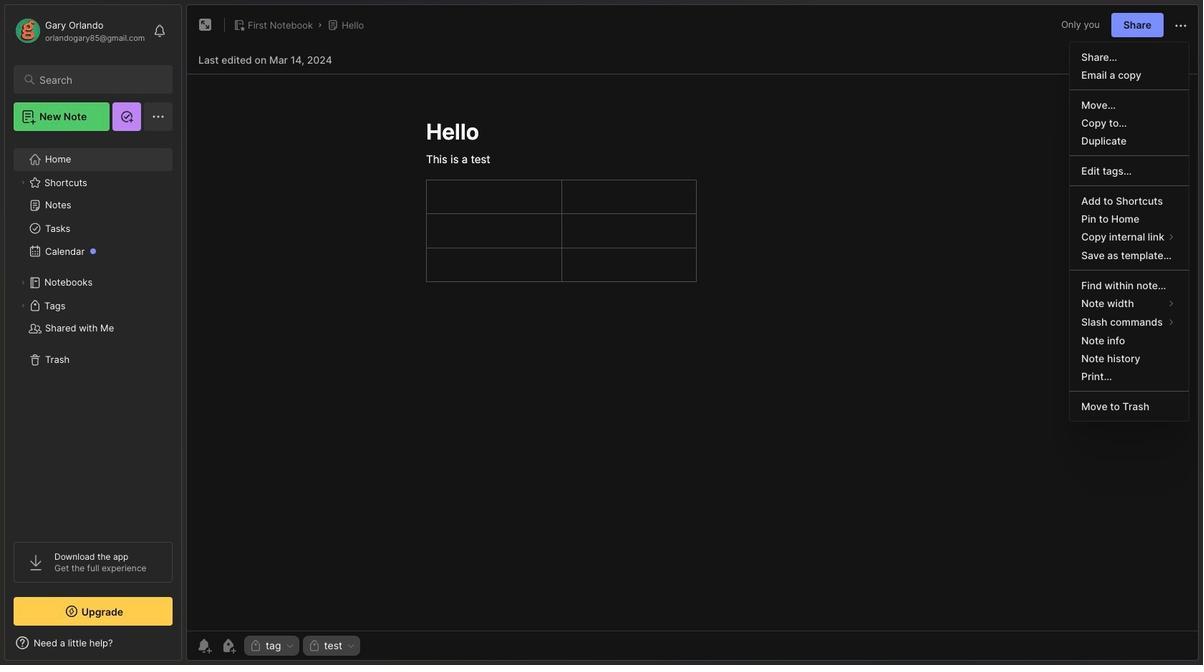 Task type: locate. For each thing, give the bounding box(es) containing it.
add a reminder image
[[196, 638, 213, 655]]

dropdown list menu
[[1070, 48, 1189, 415]]

tag Tag actions field
[[281, 641, 295, 651]]

test Tag actions field
[[343, 641, 356, 651]]

expand note image
[[197, 16, 214, 34]]

None search field
[[39, 71, 160, 88]]

main element
[[0, 0, 186, 666]]

Slash commands field
[[1070, 313, 1189, 332]]

tree
[[5, 140, 181, 529]]

Note Editor text field
[[187, 74, 1199, 631]]

More actions field
[[1173, 16, 1190, 34]]

expand notebooks image
[[19, 279, 27, 287]]



Task type: describe. For each thing, give the bounding box(es) containing it.
Search text field
[[39, 73, 160, 87]]

add tag image
[[220, 638, 237, 655]]

click to collapse image
[[181, 639, 192, 656]]

more actions image
[[1173, 17, 1190, 34]]

expand tags image
[[19, 302, 27, 310]]

note window element
[[186, 4, 1199, 665]]

Account field
[[14, 16, 145, 45]]

Copy internal link field
[[1070, 228, 1189, 246]]

none search field inside main element
[[39, 71, 160, 88]]

WHAT'S NEW field
[[5, 632, 181, 655]]

tree inside main element
[[5, 140, 181, 529]]

Note width field
[[1070, 294, 1189, 313]]



Task type: vqa. For each thing, say whether or not it's contained in the screenshot.
second CELL from the bottom
no



